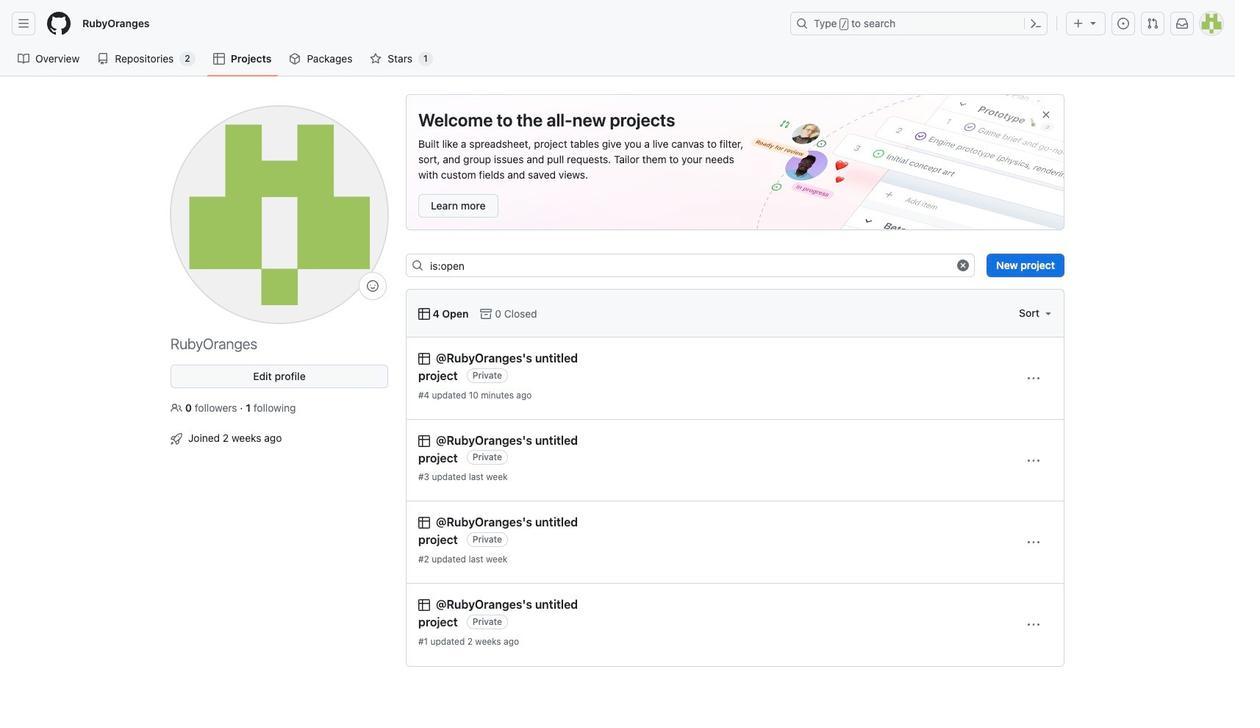 Task type: locate. For each thing, give the bounding box(es) containing it.
kebab horizontal image
[[1028, 373, 1040, 384], [1028, 455, 1040, 467]]

triangle down image
[[1088, 17, 1099, 29]]

0 vertical spatial table image
[[418, 353, 430, 365]]

2 kebab horizontal image from the top
[[1028, 455, 1040, 467]]

1 vertical spatial kebab horizontal image
[[1028, 619, 1040, 631]]

2 table image from the top
[[418, 435, 430, 447]]

0 vertical spatial kebab horizontal image
[[1028, 373, 1040, 384]]

footer
[[0, 667, 1235, 708]]

command palette image
[[1030, 18, 1042, 29]]

rocket image
[[171, 433, 182, 445]]

1 vertical spatial table image
[[418, 435, 430, 447]]

table image
[[418, 353, 430, 365], [418, 435, 430, 447]]

table image
[[213, 53, 225, 65], [418, 308, 430, 320], [418, 517, 430, 529], [418, 599, 430, 611]]

kebab horizontal image
[[1028, 537, 1040, 549], [1028, 619, 1040, 631]]

people image
[[171, 402, 182, 414]]

0 vertical spatial kebab horizontal image
[[1028, 537, 1040, 549]]

triangle down image
[[1043, 307, 1054, 319]]

1 kebab horizontal image from the top
[[1028, 373, 1040, 384]]

1 vertical spatial kebab horizontal image
[[1028, 455, 1040, 467]]

1 kebab horizontal image from the top
[[1028, 537, 1040, 549]]



Task type: describe. For each thing, give the bounding box(es) containing it.
close image
[[1041, 109, 1052, 121]]

star image
[[370, 53, 382, 65]]

book image
[[18, 53, 29, 65]]

repo image
[[97, 53, 109, 65]]

change your avatar image
[[171, 106, 388, 324]]

package image
[[289, 53, 301, 65]]

kebab horizontal image for 2nd table icon from the bottom of the page
[[1028, 373, 1040, 384]]

plus image
[[1073, 18, 1085, 29]]

2 kebab horizontal image from the top
[[1028, 619, 1040, 631]]

Search all projects text field
[[406, 254, 975, 277]]

search image
[[412, 260, 424, 271]]

git pull request image
[[1147, 18, 1159, 29]]

archive image
[[481, 308, 492, 320]]

issue opened image
[[1118, 18, 1129, 29]]

smiley image
[[367, 280, 379, 292]]

notifications image
[[1177, 18, 1188, 29]]

1 table image from the top
[[418, 353, 430, 365]]

kebab horizontal image for 1st table icon from the bottom
[[1028, 455, 1040, 467]]

clear image
[[958, 260, 969, 271]]

homepage image
[[47, 12, 71, 35]]



Task type: vqa. For each thing, say whether or not it's contained in the screenshot.
table image
yes



